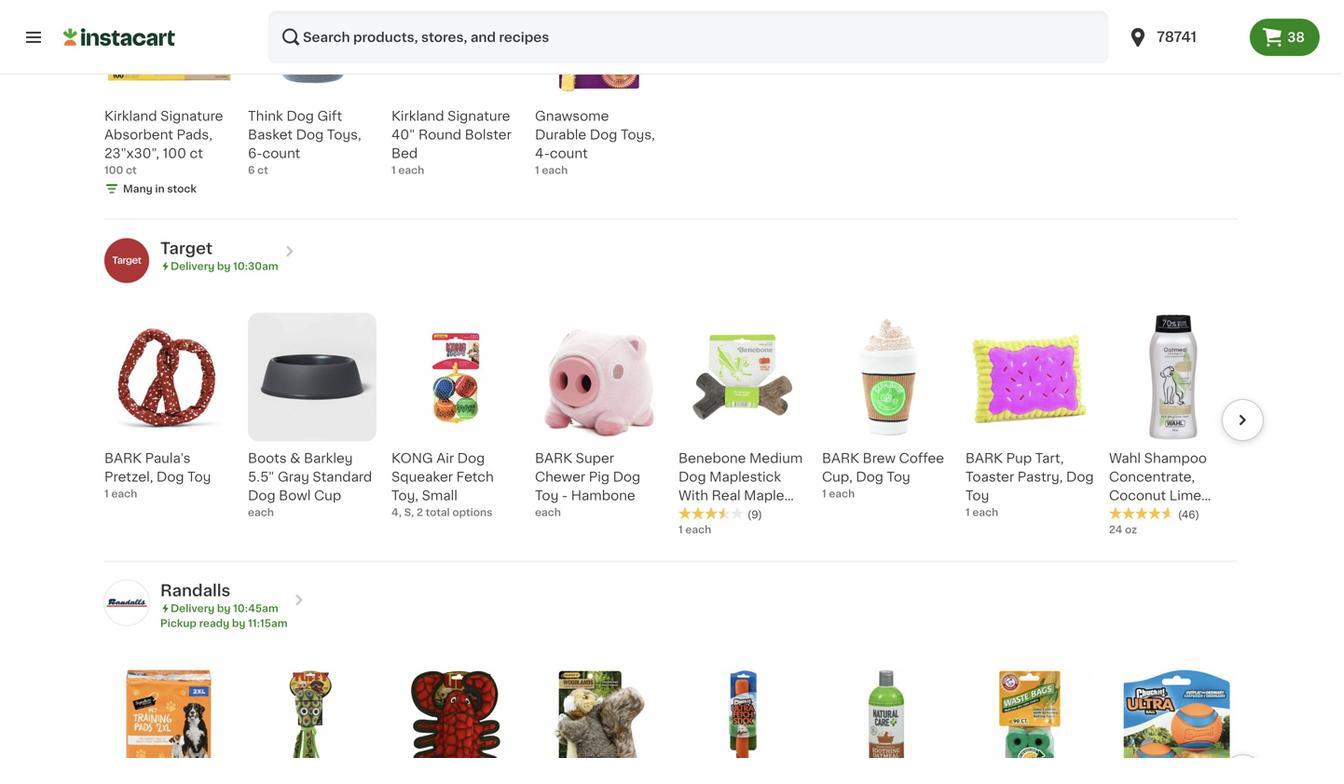 Task type: describe. For each thing, give the bounding box(es) containing it.
shampoo
[[1145, 452, 1208, 465]]

durable
[[535, 128, 587, 141]]

5.5"
[[248, 470, 275, 484]]

each inside the bark paula's pretzel, dog toy 1 each
[[111, 489, 137, 499]]

1 78741 button from the left
[[1117, 11, 1251, 63]]

2 vertical spatial by
[[232, 618, 246, 629]]

delivery by 10:45am
[[171, 603, 279, 614]]

small
[[422, 489, 458, 502]]

benebone medium dog maplestick with real maple wood
[[679, 452, 803, 521]]

toy inside bark pup tart, toaster pastry, dog toy 1 each
[[966, 489, 990, 502]]

bark pup tart, toaster pastry, dog toy 1 each
[[966, 452, 1095, 518]]

10:45am
[[233, 603, 279, 614]]

0 vertical spatial 100
[[163, 147, 186, 160]]

total
[[426, 507, 450, 518]]

kirkland signature 40" round bolster bed 1 each
[[392, 110, 512, 175]]

1 inside bark pup tart, toaster pastry, dog toy 1 each
[[966, 507, 971, 518]]

dog inside bark pup tart, toaster pastry, dog toy 1 each
[[1067, 470, 1095, 484]]

toys, inside the think dog gift basket dog toys, 6-count 6 ct
[[327, 128, 362, 141]]

item carousel region for target
[[78, 305, 1265, 553]]

gnawsome
[[535, 110, 609, 123]]

1 inside gnawsome durable dog toys, 4-count 1 each
[[535, 165, 540, 175]]

target image
[[104, 238, 149, 283]]

super
[[576, 452, 615, 465]]

delivery for delivery by 10:45am
[[171, 603, 215, 614]]

standard
[[313, 470, 372, 484]]

each inside bark super chewer pig dog toy - hambone each
[[535, 507, 561, 518]]

many in stock
[[123, 184, 197, 194]]

dog inside kong air dog squeaker fetch toy, small 4, s, 2 total options
[[458, 452, 485, 465]]

boots
[[248, 452, 287, 465]]

bark brew coffee cup, dog toy 1 each
[[823, 452, 945, 499]]

dog inside benebone medium dog maplestick with real maple wood
[[679, 470, 707, 484]]

10:30am
[[233, 261, 279, 271]]

instacart logo image
[[63, 26, 175, 48]]

dog inside the bark paula's pretzel, dog toy 1 each
[[157, 470, 184, 484]]

each inside bark pup tart, toaster pastry, dog toy 1 each
[[973, 507, 999, 518]]

fetch
[[457, 470, 494, 484]]

delivery by 10:30am
[[171, 261, 279, 271]]

randalls image
[[104, 581, 149, 625]]

bark for bark super chewer pig dog toy - hambone
[[535, 452, 573, 465]]

1 down wood
[[679, 525, 683, 535]]

toy inside bark super chewer pig dog toy - hambone each
[[535, 489, 559, 502]]

kirkland for 40"
[[392, 110, 444, 123]]

bark for bark pup tart, toaster pastry, dog toy
[[966, 452, 1004, 465]]

each inside kirkland signature 40" round bolster bed 1 each
[[399, 165, 425, 175]]

1 inside bark brew coffee cup, dog toy 1 each
[[823, 489, 827, 499]]

bark for bark paula's pretzel, dog toy
[[104, 452, 142, 465]]

6
[[248, 165, 255, 175]]

maple
[[744, 489, 785, 502]]

benebone
[[679, 452, 747, 465]]

maplestick
[[710, 470, 782, 484]]

1 vertical spatial 100
[[104, 165, 123, 175]]

gift
[[318, 110, 342, 123]]

concentrate,
[[1110, 470, 1196, 484]]

with
[[679, 489, 709, 502]]

6-
[[248, 147, 263, 160]]

toy,
[[392, 489, 419, 502]]

cup
[[314, 489, 341, 502]]

tart,
[[1036, 452, 1065, 465]]

brew
[[863, 452, 896, 465]]

lime
[[1170, 489, 1202, 502]]

1 inside the bark paula's pretzel, dog toy 1 each
[[104, 489, 109, 499]]

pretzel,
[[104, 470, 153, 484]]

wood
[[679, 508, 717, 521]]

40"
[[392, 128, 415, 141]]

real
[[712, 489, 741, 502]]

barkley
[[304, 452, 353, 465]]

pads,
[[177, 128, 213, 141]]

wahl
[[1110, 452, 1142, 465]]

target
[[160, 241, 213, 257]]

dog left gift
[[287, 110, 314, 123]]

dog inside bark brew coffee cup, dog toy 1 each
[[856, 470, 884, 484]]

bowl
[[279, 489, 311, 502]]

4,
[[392, 507, 402, 518]]

each inside bark brew coffee cup, dog toy 1 each
[[829, 489, 855, 499]]

oatmeal
[[1171, 508, 1227, 521]]

verbena,
[[1110, 508, 1168, 521]]

toaster
[[966, 470, 1015, 484]]

kong air dog squeaker fetch toy, small 4, s, 2 total options
[[392, 452, 494, 518]]

think dog gift basket dog toys, 6-count 6 ct
[[248, 110, 362, 175]]

s,
[[404, 507, 414, 518]]

paula's
[[145, 452, 191, 465]]

(46)
[[1179, 510, 1200, 520]]

78741
[[1158, 30, 1198, 44]]

toy inside the bark paula's pretzel, dog toy 1 each
[[188, 470, 211, 484]]

gray
[[278, 470, 309, 484]]

each inside boots & barkley 5.5" gray standard dog bowl cup each
[[248, 507, 274, 518]]



Task type: vqa. For each thing, say whether or not it's contained in the screenshot.
the left USED
no



Task type: locate. For each thing, give the bounding box(es) containing it.
0 horizontal spatial ct
[[126, 165, 137, 175]]

100 down "23"x30","
[[104, 165, 123, 175]]

2 bark from the left
[[535, 452, 573, 465]]

2
[[417, 507, 423, 518]]

in
[[155, 184, 165, 194]]

2 delivery from the top
[[171, 603, 215, 614]]

toys, inside gnawsome durable dog toys, 4-count 1 each
[[621, 128, 655, 141]]

coconut
[[1110, 489, 1167, 502]]

dog down paula's
[[157, 470, 184, 484]]

1 vertical spatial item carousel region
[[78, 305, 1265, 553]]

each down the bed
[[399, 165, 425, 175]]

1 down 4-
[[535, 165, 540, 175]]

signature up pads,
[[161, 110, 223, 123]]

Search field
[[269, 11, 1109, 63]]

1 down pretzel,
[[104, 489, 109, 499]]

1 down cup,
[[823, 489, 827, 499]]

pickup ready by 11:15am
[[160, 618, 288, 629]]

0 vertical spatial by
[[217, 261, 231, 271]]

toy inside bark brew coffee cup, dog toy 1 each
[[887, 470, 911, 484]]

toy down paula's
[[188, 470, 211, 484]]

each
[[399, 165, 425, 175], [542, 165, 568, 175], [111, 489, 137, 499], [829, 489, 855, 499], [248, 507, 274, 518], [535, 507, 561, 518], [973, 507, 999, 518], [686, 525, 712, 535]]

coffee
[[900, 452, 945, 465]]

dog down gift
[[296, 128, 324, 141]]

basket
[[248, 128, 293, 141]]

ct inside the think dog gift basket dog toys, 6-count 6 ct
[[258, 165, 268, 175]]

each down wood
[[686, 525, 712, 535]]

air
[[437, 452, 454, 465]]

4-
[[535, 147, 550, 160]]

1 item carousel region from the top
[[78, 0, 1265, 211]]

bark inside bark pup tart, toaster pastry, dog toy 1 each
[[966, 452, 1004, 465]]

-
[[562, 489, 568, 502]]

pastry,
[[1018, 470, 1064, 484]]

count inside gnawsome durable dog toys, 4-count 1 each
[[550, 147, 588, 160]]

item carousel region containing bark paula's pretzel, dog toy
[[78, 305, 1265, 553]]

toys, down gift
[[327, 128, 362, 141]]

kirkland for absorbent
[[104, 110, 157, 123]]

dog down gnawsome
[[590, 128, 618, 141]]

1 delivery from the top
[[171, 261, 215, 271]]

each down cup,
[[829, 489, 855, 499]]

dog down the brew
[[856, 470, 884, 484]]

item carousel region containing kirkland signature absorbent pads, 23"x30", 100 ct
[[78, 0, 1265, 211]]

0 vertical spatial item carousel region
[[78, 0, 1265, 211]]

dog down 5.5" at bottom
[[248, 489, 276, 502]]

0 horizontal spatial count
[[263, 147, 301, 160]]

dog up fetch
[[458, 452, 485, 465]]

think
[[248, 110, 283, 123]]

wahl shampoo concentrate, coconut lime verbena, oatmeal
[[1110, 452, 1227, 521]]

ct right 6
[[258, 165, 268, 175]]

toy
[[188, 470, 211, 484], [887, 470, 911, 484], [535, 489, 559, 502], [966, 489, 990, 502]]

None search field
[[269, 11, 1109, 63]]

0 horizontal spatial 100
[[104, 165, 123, 175]]

dog right pig
[[613, 470, 641, 484]]

bark inside bark brew coffee cup, dog toy 1 each
[[823, 452, 860, 465]]

1 down toaster
[[966, 507, 971, 518]]

by down delivery by 10:45am
[[232, 618, 246, 629]]

many
[[123, 184, 153, 194]]

each down pretzel,
[[111, 489, 137, 499]]

delivery down randalls
[[171, 603, 215, 614]]

delivery
[[171, 261, 215, 271], [171, 603, 215, 614]]

dog right the pastry,
[[1067, 470, 1095, 484]]

each down the chewer
[[535, 507, 561, 518]]

signature inside kirkland signature 40" round bolster bed 1 each
[[448, 110, 511, 123]]

pig
[[589, 470, 610, 484]]

kirkland
[[104, 110, 157, 123], [392, 110, 444, 123]]

4 bark from the left
[[966, 452, 1004, 465]]

1 horizontal spatial count
[[550, 147, 588, 160]]

stock
[[167, 184, 197, 194]]

2 signature from the left
[[448, 110, 511, 123]]

2 item carousel region from the top
[[78, 305, 1265, 553]]

signature up bolster
[[448, 110, 511, 123]]

1 kirkland from the left
[[104, 110, 157, 123]]

ct down pads,
[[190, 147, 203, 160]]

24
[[1110, 525, 1123, 535]]

bark for bark brew coffee cup, dog toy
[[823, 452, 860, 465]]

78741 button
[[1117, 11, 1251, 63], [1128, 11, 1240, 63]]

pup
[[1007, 452, 1033, 465]]

0 horizontal spatial kirkland
[[104, 110, 157, 123]]

delivery down 'target'
[[171, 261, 215, 271]]

kirkland inside kirkland signature absorbent pads, 23"x30", 100 ct 100 ct
[[104, 110, 157, 123]]

absorbent
[[104, 128, 173, 141]]

boots & barkley 5.5" gray standard dog bowl cup each
[[248, 452, 372, 518]]

11:15am
[[248, 618, 288, 629]]

by for 10:30am
[[217, 261, 231, 271]]

signature
[[161, 110, 223, 123], [448, 110, 511, 123]]

1 signature from the left
[[161, 110, 223, 123]]

toy down the brew
[[887, 470, 911, 484]]

★★★★★
[[679, 507, 744, 520], [679, 507, 744, 520], [1110, 507, 1175, 520], [1110, 507, 1175, 520]]

chewer
[[535, 470, 586, 484]]

count down durable
[[550, 147, 588, 160]]

1 horizontal spatial ct
[[190, 147, 203, 160]]

1 vertical spatial by
[[217, 603, 231, 614]]

round
[[419, 128, 462, 141]]

1 horizontal spatial toys,
[[621, 128, 655, 141]]

each inside gnawsome durable dog toys, 4-count 1 each
[[542, 165, 568, 175]]

toy down toaster
[[966, 489, 990, 502]]

count down the basket
[[263, 147, 301, 160]]

kirkland signature absorbent pads, 23"x30", 100 ct 100 ct
[[104, 110, 223, 175]]

dog up with
[[679, 470, 707, 484]]

bark paula's pretzel, dog toy 1 each
[[104, 452, 211, 499]]

kirkland up absorbent
[[104, 110, 157, 123]]

kong
[[392, 452, 433, 465]]

bed
[[392, 147, 418, 160]]

dog inside bark super chewer pig dog toy - hambone each
[[613, 470, 641, 484]]

24 oz
[[1110, 525, 1138, 535]]

ct down "23"x30","
[[126, 165, 137, 175]]

by
[[217, 261, 231, 271], [217, 603, 231, 614], [232, 618, 246, 629]]

hambone
[[571, 489, 636, 502]]

ct
[[190, 147, 203, 160], [126, 165, 137, 175], [258, 165, 268, 175]]

gnawsome durable dog toys, 4-count 1 each
[[535, 110, 655, 175]]

2 horizontal spatial ct
[[258, 165, 268, 175]]

0 horizontal spatial signature
[[161, 110, 223, 123]]

2 count from the left
[[550, 147, 588, 160]]

randalls
[[160, 583, 231, 599]]

2 78741 button from the left
[[1128, 11, 1240, 63]]

0 vertical spatial delivery
[[171, 261, 215, 271]]

bolster
[[465, 128, 512, 141]]

&
[[290, 452, 301, 465]]

2 toys, from the left
[[621, 128, 655, 141]]

2 vertical spatial item carousel region
[[78, 661, 1265, 758]]

bark up cup,
[[823, 452, 860, 465]]

kirkland up 40"
[[392, 110, 444, 123]]

1
[[392, 165, 396, 175], [535, 165, 540, 175], [104, 489, 109, 499], [823, 489, 827, 499], [966, 507, 971, 518], [679, 525, 683, 535]]

(9)
[[748, 510, 763, 520]]

each down 5.5" at bottom
[[248, 507, 274, 518]]

toy left -
[[535, 489, 559, 502]]

bark inside bark super chewer pig dog toy - hambone each
[[535, 452, 573, 465]]

bark up the chewer
[[535, 452, 573, 465]]

kirkland inside kirkland signature 40" round bolster bed 1 each
[[392, 110, 444, 123]]

oz
[[1126, 525, 1138, 535]]

delivery for delivery by 10:30am
[[171, 261, 215, 271]]

1 each
[[679, 525, 712, 535]]

dog inside boots & barkley 5.5" gray standard dog bowl cup each
[[248, 489, 276, 502]]

medium
[[750, 452, 803, 465]]

ready
[[199, 618, 230, 629]]

toys, right durable
[[621, 128, 655, 141]]

signature for pads,
[[161, 110, 223, 123]]

1 horizontal spatial kirkland
[[392, 110, 444, 123]]

cup,
[[823, 470, 853, 484]]

by left 10:30am
[[217, 261, 231, 271]]

1 toys, from the left
[[327, 128, 362, 141]]

item carousel region
[[78, 0, 1265, 211], [78, 305, 1265, 553], [78, 661, 1265, 758]]

by for 10:45am
[[217, 603, 231, 614]]

bark inside the bark paula's pretzel, dog toy 1 each
[[104, 452, 142, 465]]

bark
[[104, 452, 142, 465], [535, 452, 573, 465], [823, 452, 860, 465], [966, 452, 1004, 465]]

1 horizontal spatial signature
[[448, 110, 511, 123]]

squeaker
[[392, 470, 453, 484]]

38
[[1288, 31, 1306, 44]]

bark super chewer pig dog toy - hambone each
[[535, 452, 641, 518]]

signature inside kirkland signature absorbent pads, 23"x30", 100 ct 100 ct
[[161, 110, 223, 123]]

23"x30",
[[104, 147, 159, 160]]

3 bark from the left
[[823, 452, 860, 465]]

count inside the think dog gift basket dog toys, 6-count 6 ct
[[263, 147, 301, 160]]

options
[[453, 507, 493, 518]]

1 bark from the left
[[104, 452, 142, 465]]

1 count from the left
[[263, 147, 301, 160]]

100 down pads,
[[163, 147, 186, 160]]

each down toaster
[[973, 507, 999, 518]]

1 vertical spatial delivery
[[171, 603, 215, 614]]

1 inside kirkland signature 40" round bolster bed 1 each
[[392, 165, 396, 175]]

each down 4-
[[542, 165, 568, 175]]

3 item carousel region from the top
[[78, 661, 1265, 758]]

2 kirkland from the left
[[392, 110, 444, 123]]

0 horizontal spatial toys,
[[327, 128, 362, 141]]

pickup
[[160, 618, 197, 629]]

by up 'pickup ready by 11:15am'
[[217, 603, 231, 614]]

toys,
[[327, 128, 362, 141], [621, 128, 655, 141]]

38 button
[[1251, 19, 1321, 56]]

signature for round
[[448, 110, 511, 123]]

1 horizontal spatial 100
[[163, 147, 186, 160]]

dog
[[287, 110, 314, 123], [296, 128, 324, 141], [590, 128, 618, 141], [458, 452, 485, 465], [157, 470, 184, 484], [613, 470, 641, 484], [679, 470, 707, 484], [856, 470, 884, 484], [1067, 470, 1095, 484], [248, 489, 276, 502]]

item carousel region for randalls
[[78, 661, 1265, 758]]

bark up pretzel,
[[104, 452, 142, 465]]

dog inside gnawsome durable dog toys, 4-count 1 each
[[590, 128, 618, 141]]

bark up toaster
[[966, 452, 1004, 465]]

1 down the bed
[[392, 165, 396, 175]]

count
[[263, 147, 301, 160], [550, 147, 588, 160]]



